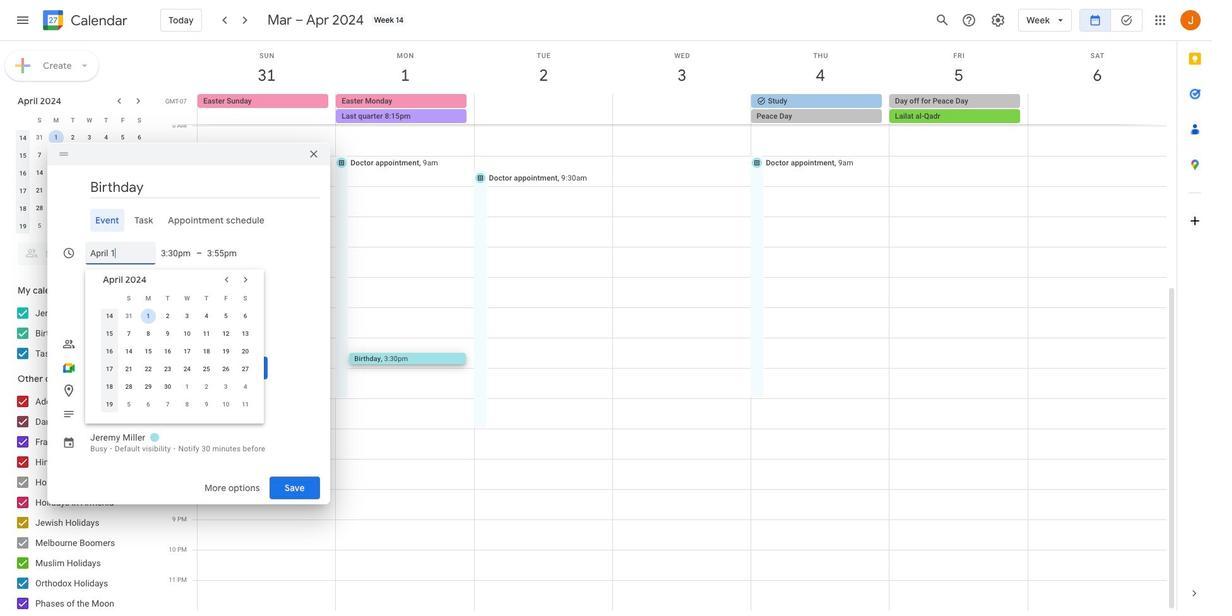 Task type: describe. For each thing, give the bounding box(es) containing it.
0 vertical spatial may 3 element
[[115, 201, 130, 216]]

calendar element
[[40, 8, 127, 35]]

1 vertical spatial may 4 element
[[238, 379, 253, 394]]

0 horizontal spatial may 10 element
[[115, 219, 130, 234]]

15 element for 30 element the '22' element
[[141, 344, 156, 359]]

1 vertical spatial 24 element
[[180, 362, 195, 377]]

0 vertical spatial 25 element
[[99, 183, 114, 198]]

may 7 element
[[160, 397, 175, 412]]

1 horizontal spatial may 9 element
[[199, 397, 214, 412]]

0 horizontal spatial may 9 element
[[99, 219, 114, 234]]

21 element for 14 element associated with 7 element associated with "1" element to the top
[[32, 183, 47, 198]]

0 vertical spatial 26 element
[[115, 183, 130, 198]]

23 element
[[160, 362, 175, 377]]

6 element for 13 element for "1" element to the top 11 element
[[132, 130, 147, 145]]

2 element for 9 element associated with '10' element for right "1" element 11 element 3 element
[[160, 309, 175, 324]]

7 element for right "1" element
[[121, 326, 136, 341]]

1 horizontal spatial may 2 element
[[199, 379, 214, 394]]

1 horizontal spatial 27 element
[[238, 362, 253, 377]]

0 vertical spatial may 4 element
[[132, 201, 147, 216]]

0 vertical spatial may 1 element
[[82, 201, 97, 216]]

may 5 element for 28 element for may 6 element associated with 30 element
[[121, 397, 136, 412]]

1 vertical spatial may 11 element
[[238, 397, 253, 412]]

1 horizontal spatial may 8 element
[[180, 397, 195, 412]]

row group for bottommost "april 2024" grid
[[100, 307, 255, 413]]

1 vertical spatial april 2024 grid
[[97, 290, 255, 413]]

main drawer image
[[15, 13, 30, 28]]

0 horizontal spatial tab list
[[57, 209, 320, 231]]

6 element for right "1" element 11 element 13 element
[[238, 309, 253, 324]]

1 horizontal spatial 26 element
[[218, 362, 234, 377]]

Search for people text field
[[25, 243, 136, 265]]

1 horizontal spatial 1 element
[[141, 309, 156, 324]]

22 element for topmost may 1 element
[[49, 183, 64, 198]]

7 element for "1" element to the top
[[32, 148, 47, 163]]

may 6 element for 30 element
[[141, 397, 156, 412]]

1 horizontal spatial tab list
[[1178, 41, 1213, 576]]

other calendars list
[[3, 392, 157, 611]]

15 element for the '22' element associated with topmost may 1 element
[[49, 165, 64, 181]]

9 element for '10' element for right "1" element 11 element 3 element
[[160, 326, 175, 341]]

20 element
[[238, 344, 253, 359]]

28 element for may 6 element associated with 30 element
[[121, 379, 136, 394]]

29 element for 30 element the '22' element
[[141, 379, 156, 394]]

0 vertical spatial 24 element
[[82, 183, 97, 198]]

my calendars list
[[3, 303, 157, 364]]

18 element
[[199, 344, 214, 359]]

row group for topmost "april 2024" grid
[[15, 129, 148, 235]]

heading inside 'calendar' element
[[68, 13, 127, 28]]

1 horizontal spatial 25 element
[[199, 362, 214, 377]]

may 6 element for topmost may 1 element
[[49, 219, 64, 234]]

0 vertical spatial april 2024 grid
[[12, 111, 148, 235]]

1 horizontal spatial may 3 element
[[218, 379, 234, 394]]

1 horizontal spatial may 1 element
[[180, 379, 195, 394]]

to element
[[196, 248, 202, 258]]

10 element for right "1" element 11 element 3 element
[[180, 326, 195, 341]]



Task type: locate. For each thing, give the bounding box(es) containing it.
0 horizontal spatial 10 element
[[82, 148, 97, 163]]

29 element for the '22' element associated with topmost may 1 element
[[49, 201, 64, 216]]

15 element
[[49, 165, 64, 181], [141, 344, 156, 359]]

0 horizontal spatial may 4 element
[[132, 201, 147, 216]]

21 element for 14 element for 7 element for right "1" element
[[121, 362, 136, 377]]

0 vertical spatial 27 element
[[132, 183, 147, 198]]

0 horizontal spatial 9 element
[[65, 148, 80, 163]]

1 vertical spatial 6 element
[[238, 309, 253, 324]]

3 element
[[82, 130, 97, 145], [180, 309, 195, 324]]

1 vertical spatial 22 element
[[141, 362, 156, 377]]

1 horizontal spatial 22 element
[[141, 362, 156, 377]]

may 6 element left the may 7 element
[[141, 397, 156, 412]]

2 element
[[65, 130, 80, 145], [160, 309, 175, 324]]

30 element
[[160, 379, 175, 394]]

0 horizontal spatial may 5 element
[[32, 219, 47, 234]]

1 vertical spatial row group
[[100, 307, 255, 413]]

17 element
[[180, 344, 195, 359]]

0 horizontal spatial 3 element
[[82, 130, 97, 145]]

12 element for 5 element for right "1" element 11 element
[[218, 326, 234, 341]]

march 31 element
[[32, 130, 47, 145], [121, 309, 136, 324]]

0 vertical spatial 21 element
[[32, 183, 47, 198]]

25 element
[[99, 183, 114, 198], [199, 362, 214, 377]]

cell
[[336, 94, 475, 124], [474, 94, 613, 124], [613, 94, 751, 124], [751, 94, 890, 124], [890, 94, 1028, 124], [1028, 94, 1166, 124], [48, 129, 64, 147], [64, 164, 81, 182], [81, 164, 98, 182], [98, 164, 114, 182], [114, 164, 131, 182], [131, 164, 148, 182], [139, 307, 158, 325]]

1 horizontal spatial 14 element
[[121, 344, 136, 359]]

1 horizontal spatial march 31 element
[[121, 309, 136, 324]]

0 horizontal spatial march 31 element
[[32, 130, 47, 145]]

may 1 element
[[82, 201, 97, 216], [180, 379, 195, 394]]

End time text field
[[207, 242, 238, 264]]

1 horizontal spatial 7 element
[[121, 326, 136, 341]]

0 horizontal spatial 21 element
[[32, 183, 47, 198]]

0 horizontal spatial 12 element
[[115, 148, 130, 163]]

may 6 element
[[49, 219, 64, 234], [141, 397, 156, 412]]

0 horizontal spatial 2 element
[[65, 130, 80, 145]]

0 horizontal spatial 27 element
[[132, 183, 147, 198]]

11 element for right "1" element
[[199, 326, 214, 341]]

1 vertical spatial 13 element
[[238, 326, 253, 341]]

0 horizontal spatial 15 element
[[49, 165, 64, 181]]

21 element
[[32, 183, 47, 198], [121, 362, 136, 377]]

19 element
[[218, 344, 234, 359]]

5 element for right "1" element 11 element
[[218, 309, 234, 324]]

3 element for right "1" element 11 element
[[180, 309, 195, 324]]

1 vertical spatial 1 element
[[141, 309, 156, 324]]

tab list
[[1178, 41, 1213, 576], [57, 209, 320, 231]]

1 vertical spatial may 1 element
[[180, 379, 195, 394]]

may 5 element left the may 7 element
[[121, 397, 136, 412]]

11 element for "1" element to the top
[[99, 148, 114, 163]]

may 10 element up start date text box
[[115, 219, 130, 234]]

0 vertical spatial may 5 element
[[32, 219, 47, 234]]

1 vertical spatial 10 element
[[180, 326, 195, 341]]

1 vertical spatial 26 element
[[218, 362, 234, 377]]

26 element
[[115, 183, 130, 198], [218, 362, 234, 377]]

4 element for right "1" element 11 element
[[199, 309, 214, 324]]

5 element for "1" element to the top 11 element
[[115, 130, 130, 145]]

9 element for "1" element to the top 11 element's 3 element '10' element
[[65, 148, 80, 163]]

4 element
[[99, 130, 114, 145], [199, 309, 214, 324]]

may 2 element
[[99, 201, 114, 216], [199, 379, 214, 394]]

may 11 element up start date text box
[[132, 219, 147, 234]]

13 element for right "1" element 11 element
[[238, 326, 253, 341]]

0 vertical spatial may 10 element
[[115, 219, 130, 234]]

0 vertical spatial 8 element
[[49, 148, 64, 163]]

0 horizontal spatial may 8 element
[[82, 219, 97, 234]]

row
[[192, 94, 1177, 124], [15, 111, 148, 129], [15, 129, 148, 147], [15, 147, 148, 164], [15, 164, 148, 182], [15, 182, 148, 200], [15, 200, 148, 217], [15, 217, 148, 235], [100, 290, 255, 307], [100, 307, 255, 325], [100, 325, 255, 343], [100, 343, 255, 360], [100, 360, 255, 378], [100, 378, 255, 396], [100, 396, 255, 413]]

1 horizontal spatial 2 element
[[160, 309, 175, 324]]

may 2 element down 18 element on the bottom left of the page
[[199, 379, 214, 394]]

5 element
[[115, 130, 130, 145], [218, 309, 234, 324]]

0 horizontal spatial 13 element
[[132, 148, 147, 163]]

may 1 element right 30 element
[[180, 379, 195, 394]]

29 element left 30 element
[[141, 379, 156, 394]]

1 vertical spatial 28 element
[[121, 379, 136, 394]]

12 element for 5 element related to "1" element to the top 11 element
[[115, 148, 130, 163]]

14 element
[[32, 165, 47, 181], [121, 344, 136, 359]]

1 vertical spatial 12 element
[[218, 326, 234, 341]]

1 horizontal spatial 24 element
[[180, 362, 195, 377]]

1 vertical spatial 27 element
[[238, 362, 253, 377]]

1 horizontal spatial 10 element
[[180, 326, 195, 341]]

0 horizontal spatial may 11 element
[[132, 219, 147, 234]]

1 vertical spatial may 9 element
[[199, 397, 214, 412]]

settings menu image
[[991, 13, 1006, 28]]

march 31 element for 7 element associated with "1" element to the top
[[32, 130, 47, 145]]

0 horizontal spatial 1 element
[[49, 130, 64, 145]]

may 8 element
[[82, 219, 97, 234], [180, 397, 195, 412]]

0 vertical spatial 22 element
[[49, 183, 64, 198]]

26 element down 19 element at the left bottom of the page
[[218, 362, 234, 377]]

10 element for "1" element to the top 11 element's 3 element
[[82, 148, 97, 163]]

column header
[[15, 111, 31, 129]]

14 element for 7 element for right "1" element
[[121, 344, 136, 359]]

1 vertical spatial 9 element
[[160, 326, 175, 341]]

0 vertical spatial 11 element
[[99, 148, 114, 163]]

0 vertical spatial march 31 element
[[32, 130, 47, 145]]

22 element for 30 element
[[141, 362, 156, 377]]

1 horizontal spatial 8 element
[[141, 326, 156, 341]]

may 4 element down 20 "element"
[[238, 379, 253, 394]]

may 3 element up start date text box
[[115, 201, 130, 216]]

may 11 element
[[132, 219, 147, 234], [238, 397, 253, 412]]

1 vertical spatial 29 element
[[141, 379, 156, 394]]

1 horizontal spatial 5 element
[[218, 309, 234, 324]]

may 3 element down 19 element at the left bottom of the page
[[218, 379, 234, 394]]

1 horizontal spatial 28 element
[[121, 379, 136, 394]]

28 element left 30 element
[[121, 379, 136, 394]]

0 vertical spatial may 9 element
[[99, 219, 114, 234]]

0 horizontal spatial 7 element
[[32, 148, 47, 163]]

may 6 element up search for people text box
[[49, 219, 64, 234]]

27 element
[[132, 183, 147, 198], [238, 362, 253, 377]]

9 element
[[65, 148, 80, 163], [160, 326, 175, 341]]

0 horizontal spatial 14 element
[[32, 165, 47, 181]]

may 9 element up start date text box
[[99, 219, 114, 234]]

may 2 element up start date text box
[[99, 201, 114, 216]]

may 8 element up search for people text box
[[82, 219, 97, 234]]

24 element
[[82, 183, 97, 198], [180, 362, 195, 377]]

may 4 element
[[132, 201, 147, 216], [238, 379, 253, 394]]

1 horizontal spatial 12 element
[[218, 326, 234, 341]]

1 horizontal spatial may 11 element
[[238, 397, 253, 412]]

may 8 element right the may 7 element
[[180, 397, 195, 412]]

may 10 element
[[115, 219, 130, 234], [218, 397, 234, 412]]

0 vertical spatial 2 element
[[65, 130, 80, 145]]

10 element
[[82, 148, 97, 163], [180, 326, 195, 341]]

Start date text field
[[90, 242, 151, 264]]

0 vertical spatial 28 element
[[32, 201, 47, 216]]

2 element for 9 element associated with "1" element to the top 11 element's 3 element '10' element
[[65, 130, 80, 145]]

may 9 element right the may 7 element
[[199, 397, 214, 412]]

may 1 element up search for people text box
[[82, 201, 97, 216]]

1 vertical spatial 3 element
[[180, 309, 195, 324]]

1 vertical spatial may 3 element
[[218, 379, 234, 394]]

column header inside "april 2024" grid
[[15, 111, 31, 129]]

1 horizontal spatial may 10 element
[[218, 397, 234, 412]]

29 element
[[49, 201, 64, 216], [141, 379, 156, 394]]

1 vertical spatial 2 element
[[160, 309, 175, 324]]

may 10 element down 19 element at the left bottom of the page
[[218, 397, 234, 412]]

8 element
[[49, 148, 64, 163], [141, 326, 156, 341]]

1 vertical spatial 25 element
[[199, 362, 214, 377]]

may 5 element for 28 element for topmost may 1 element may 6 element
[[32, 219, 47, 234]]

28 element for topmost may 1 element may 6 element
[[32, 201, 47, 216]]

11 element
[[99, 148, 114, 163], [199, 326, 214, 341]]

Add title text field
[[90, 178, 320, 197]]

1 horizontal spatial 11 element
[[199, 326, 214, 341]]

22 element
[[49, 183, 64, 198], [141, 362, 156, 377]]

29 element up search for people text box
[[49, 201, 64, 216]]

may 3 element
[[115, 201, 130, 216], [218, 379, 234, 394]]

1 vertical spatial may 10 element
[[218, 397, 234, 412]]

6 element
[[132, 130, 147, 145], [238, 309, 253, 324]]

4 element for "1" element to the top 11 element
[[99, 130, 114, 145]]

1 vertical spatial 15 element
[[141, 344, 156, 359]]

16 element
[[160, 344, 175, 359]]

14 element for 7 element associated with "1" element to the top
[[32, 165, 47, 181]]

0 horizontal spatial may 2 element
[[99, 201, 114, 216]]

row group
[[15, 129, 148, 235], [100, 307, 255, 413]]

1 vertical spatial 21 element
[[121, 362, 136, 377]]

may 4 element up start date text box
[[132, 201, 147, 216]]

8 element for 15 "element" related to 30 element the '22' element
[[141, 326, 156, 341]]

0 horizontal spatial 25 element
[[99, 183, 114, 198]]

may 9 element
[[99, 219, 114, 234], [199, 397, 214, 412]]

may 5 element
[[32, 219, 47, 234], [121, 397, 136, 412]]

1 vertical spatial 8 element
[[141, 326, 156, 341]]

grid
[[162, 41, 1177, 611]]

1 vertical spatial may 5 element
[[121, 397, 136, 412]]

0 vertical spatial 6 element
[[132, 130, 147, 145]]

28 element
[[32, 201, 47, 216], [121, 379, 136, 394]]

0 vertical spatial 14 element
[[32, 165, 47, 181]]

0 horizontal spatial may 1 element
[[82, 201, 97, 216]]

0 horizontal spatial 28 element
[[32, 201, 47, 216]]

0 vertical spatial may 2 element
[[99, 201, 114, 216]]

13 element for "1" element to the top 11 element
[[132, 148, 147, 163]]

13 element
[[132, 148, 147, 163], [238, 326, 253, 341]]

28 element up search for people text box
[[32, 201, 47, 216]]

april 2024 grid
[[12, 111, 148, 235], [97, 290, 255, 413]]

0 horizontal spatial may 3 element
[[115, 201, 130, 216]]

may 11 element down 20 "element"
[[238, 397, 253, 412]]

1 vertical spatial 14 element
[[121, 344, 136, 359]]

12 element
[[115, 148, 130, 163], [218, 326, 234, 341]]

Start time text field
[[161, 242, 191, 264]]

heading
[[68, 13, 127, 28]]

1 element
[[49, 130, 64, 145], [141, 309, 156, 324]]

1 vertical spatial 5 element
[[218, 309, 234, 324]]

march 31 element for 7 element for right "1" element
[[121, 309, 136, 324]]

3 element for "1" element to the top 11 element
[[82, 130, 97, 145]]

may 5 element up search for people text box
[[32, 219, 47, 234]]

8 element for 15 "element" related to the '22' element associated with topmost may 1 element
[[49, 148, 64, 163]]

0 horizontal spatial 29 element
[[49, 201, 64, 216]]

7 element
[[32, 148, 47, 163], [121, 326, 136, 341]]

0 vertical spatial 5 element
[[115, 130, 130, 145]]

0 horizontal spatial 5 element
[[115, 130, 130, 145]]

0 vertical spatial 29 element
[[49, 201, 64, 216]]

26 element up start date text box
[[115, 183, 130, 198]]

0 vertical spatial 13 element
[[132, 148, 147, 163]]

None search field
[[0, 237, 157, 265]]

0 vertical spatial 1 element
[[49, 130, 64, 145]]

0 vertical spatial may 11 element
[[132, 219, 147, 234]]

1 horizontal spatial 4 element
[[199, 309, 214, 324]]

1 vertical spatial 4 element
[[199, 309, 214, 324]]

0 vertical spatial 7 element
[[32, 148, 47, 163]]

1 vertical spatial may 8 element
[[180, 397, 195, 412]]



Task type: vqa. For each thing, say whether or not it's contained in the screenshot.
leftmost 11
no



